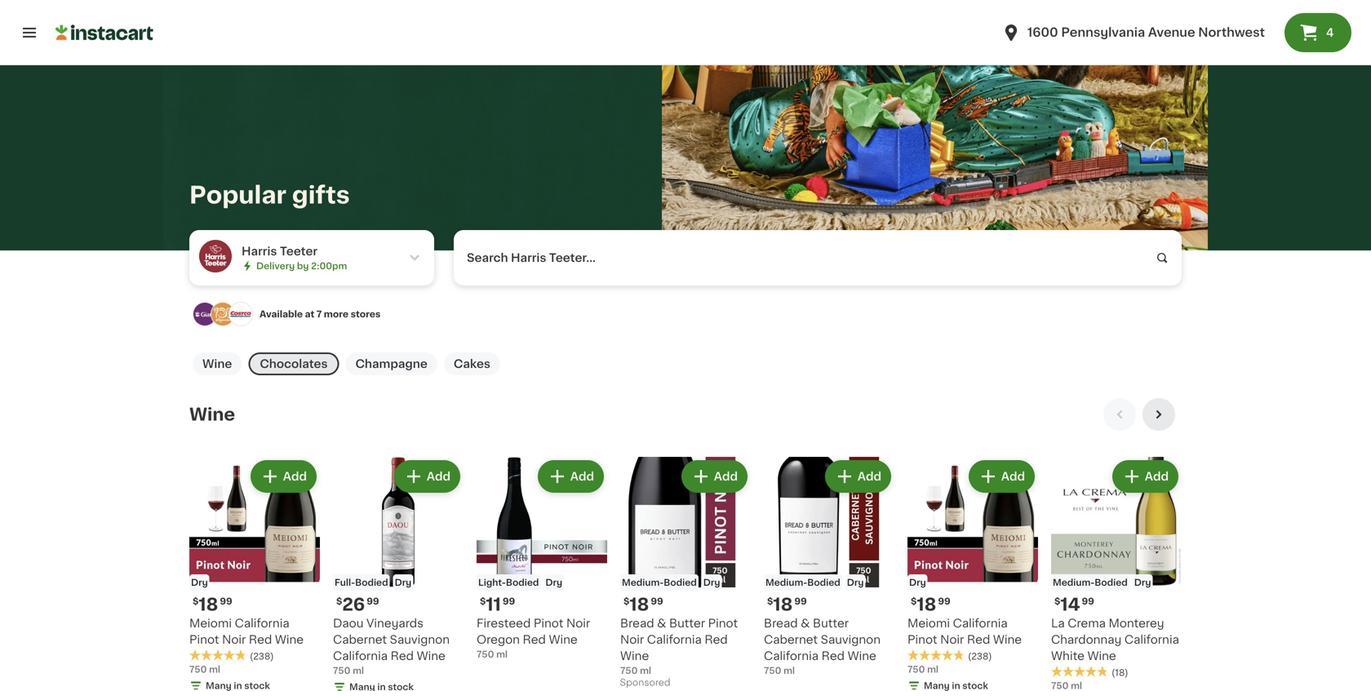 Task type: locate. For each thing, give the bounding box(es) containing it.
noir
[[567, 618, 590, 629], [222, 634, 246, 646], [620, 634, 644, 646], [941, 634, 964, 646]]

7 product group from the left
[[1051, 457, 1182, 691]]

2 in from the left
[[952, 682, 961, 691]]

6 dry from the left
[[909, 578, 926, 587]]

0 horizontal spatial (238)
[[250, 652, 274, 661]]

bodied for bread & butter pinot noir california red wine
[[664, 578, 697, 587]]

bread for bread & butter cabernet sauvignon california red wine
[[764, 618, 798, 629]]

3 99 from the left
[[503, 597, 515, 606]]

1 $ from the left
[[193, 597, 199, 606]]

california inside the bread & butter pinot noir california red wine 750 ml
[[647, 634, 702, 646]]

chocolates
[[260, 358, 328, 370]]

1 meiomi from the left
[[189, 618, 232, 629]]

harris up the delivery
[[242, 246, 277, 257]]

bread
[[620, 618, 654, 629], [764, 618, 798, 629]]

bodied up $ 11 99
[[506, 578, 539, 587]]

99 for product group containing 11
[[503, 597, 515, 606]]

$ 11 99
[[480, 596, 515, 613]]

1 horizontal spatial (238)
[[968, 652, 992, 661]]

cabernet inside the bread & butter cabernet sauvignon california red wine 750 ml
[[764, 634, 818, 646]]

4 dry from the left
[[704, 578, 720, 587]]

medium- up the bread & butter pinot noir california red wine 750 ml
[[622, 578, 664, 587]]

1 meiomi california pinot noir red wine from the left
[[189, 618, 304, 646]]

red inside the bread & butter cabernet sauvignon california red wine 750 ml
[[822, 651, 845, 662]]

1 horizontal spatial medium-bodied dry
[[766, 578, 864, 587]]

0 horizontal spatial medium-bodied dry
[[622, 578, 720, 587]]

2 (238) from the left
[[968, 652, 992, 661]]

2 & from the left
[[801, 618, 810, 629]]

bread inside the bread & butter pinot noir california red wine 750 ml
[[620, 618, 654, 629]]

2 dry from the left
[[395, 578, 412, 587]]

1 horizontal spatial bread
[[764, 618, 798, 629]]

bodied up the bread & butter pinot noir california red wine 750 ml
[[664, 578, 697, 587]]

0 horizontal spatial &
[[657, 618, 666, 629]]

1 horizontal spatial 750 ml
[[908, 665, 939, 674]]

stock for seventh add button from the right
[[244, 682, 270, 691]]

4 18 from the left
[[917, 596, 937, 613]]

item carousel region
[[189, 398, 1182, 691]]

bread inside the bread & butter cabernet sauvignon california red wine 750 ml
[[764, 618, 798, 629]]

14
[[1061, 596, 1080, 613]]

cakes button
[[444, 353, 500, 375]]

1 stock from the left
[[244, 682, 270, 691]]

2 product group from the left
[[333, 457, 464, 691]]

firesteed
[[477, 618, 531, 629]]

dry
[[191, 578, 208, 587], [395, 578, 412, 587], [546, 578, 563, 587], [704, 578, 720, 587], [847, 578, 864, 587], [909, 578, 926, 587], [1135, 578, 1151, 587]]

3 product group from the left
[[477, 457, 607, 661]]

7 99 from the left
[[1082, 597, 1095, 606]]

medium- up $ 14 99
[[1053, 578, 1095, 587]]

ml
[[496, 650, 508, 659], [209, 665, 220, 674], [927, 665, 939, 674], [353, 666, 364, 675], [640, 666, 651, 675], [784, 666, 795, 675], [1071, 682, 1082, 691]]

4 $ from the left
[[624, 597, 630, 606]]

3 medium-bodied dry from the left
[[1053, 578, 1151, 587]]

medium-bodied dry
[[622, 578, 720, 587], [766, 578, 864, 587], [1053, 578, 1151, 587]]

2 medium-bodied dry from the left
[[766, 578, 864, 587]]

northwest
[[1199, 27, 1265, 38]]

1 18 from the left
[[199, 596, 218, 613]]

18
[[199, 596, 218, 613], [630, 596, 649, 613], [773, 596, 793, 613], [917, 596, 937, 613]]

2 add button from the left
[[396, 462, 459, 491]]

full-bodied dry
[[335, 578, 412, 587]]

bread for bread & butter pinot noir california red wine
[[620, 618, 654, 629]]

4 $ 18 99 from the left
[[911, 596, 951, 613]]

bodied for bread & butter cabernet sauvignon california red wine
[[808, 578, 841, 587]]

1 horizontal spatial butter
[[813, 618, 849, 629]]

dry for daou vineyards cabernet sauvignon california red wine
[[395, 578, 412, 587]]

cabernet
[[333, 634, 387, 646], [764, 634, 818, 646]]

champagne
[[356, 358, 428, 370]]

1 cabernet from the left
[[333, 634, 387, 646]]

0 horizontal spatial harris
[[242, 246, 277, 257]]

$ 18 99
[[193, 596, 232, 613], [624, 596, 663, 613], [767, 596, 807, 613], [911, 596, 951, 613]]

18 for first product group
[[199, 596, 218, 613]]

medium-bodied dry up the bread & butter cabernet sauvignon california red wine 750 ml
[[766, 578, 864, 587]]

1 bodied from the left
[[355, 578, 388, 587]]

product group
[[189, 457, 320, 691], [333, 457, 464, 691], [477, 457, 607, 661], [620, 457, 751, 691], [764, 457, 895, 677], [908, 457, 1038, 691], [1051, 457, 1182, 691]]

bodied
[[355, 578, 388, 587], [506, 578, 539, 587], [664, 578, 697, 587], [808, 578, 841, 587], [1095, 578, 1128, 587]]

harris right search
[[511, 252, 546, 264]]

vineyards
[[367, 618, 424, 629]]

$ inside $ 14 99
[[1055, 597, 1061, 606]]

butter for pinot
[[669, 618, 705, 629]]

add
[[283, 471, 307, 482], [427, 471, 451, 482], [570, 471, 594, 482], [714, 471, 738, 482], [858, 471, 882, 482], [1001, 471, 1025, 482], [1145, 471, 1169, 482]]

1 medium-bodied dry from the left
[[622, 578, 720, 587]]

4 bodied from the left
[[808, 578, 841, 587]]

sauvignon inside the bread & butter cabernet sauvignon california red wine 750 ml
[[821, 634, 881, 646]]

product group containing 26
[[333, 457, 464, 691]]

delivery
[[256, 262, 295, 271]]

1 horizontal spatial in
[[952, 682, 961, 691]]

meiomi california pinot noir red wine
[[189, 618, 304, 646], [908, 618, 1022, 646]]

99 for product group containing 26
[[367, 597, 379, 606]]

3 bodied from the left
[[664, 578, 697, 587]]

3 add button from the left
[[539, 462, 602, 491]]

champagne button
[[346, 353, 437, 375]]

1 horizontal spatial medium-
[[766, 578, 808, 587]]

in
[[234, 682, 242, 691], [952, 682, 961, 691]]

medium-bodied dry up the bread & butter pinot noir california red wine 750 ml
[[622, 578, 720, 587]]

3 $ from the left
[[480, 597, 486, 606]]

california inside daou vineyards cabernet sauvignon california red wine 750 ml
[[333, 651, 388, 662]]

(18)
[[1112, 669, 1129, 677]]

2 99 from the left
[[367, 597, 379, 606]]

butter inside the bread & butter pinot noir california red wine 750 ml
[[669, 618, 705, 629]]

1 horizontal spatial &
[[801, 618, 810, 629]]

0 horizontal spatial stock
[[244, 682, 270, 691]]

more
[[324, 310, 349, 319]]

bread & butter pinot noir california red wine 750 ml
[[620, 618, 738, 675]]

medium- up the bread & butter cabernet sauvignon california red wine 750 ml
[[766, 578, 808, 587]]

0 horizontal spatial in
[[234, 682, 242, 691]]

0 horizontal spatial cabernet
[[333, 634, 387, 646]]

2 medium- from the left
[[766, 578, 808, 587]]

1 & from the left
[[657, 618, 666, 629]]

& inside the bread & butter pinot noir california red wine 750 ml
[[657, 618, 666, 629]]

medium- for la crema monterey chardonnay california white wine
[[1053, 578, 1095, 587]]

3 $ 18 99 from the left
[[767, 596, 807, 613]]

99 inside $ 11 99
[[503, 597, 515, 606]]

5 dry from the left
[[847, 578, 864, 587]]

0 horizontal spatial meiomi
[[189, 618, 232, 629]]

available
[[260, 310, 303, 319]]

2 bodied from the left
[[506, 578, 539, 587]]

teeter
[[280, 246, 318, 257]]

available at 7 more stores
[[260, 310, 381, 319]]

4 99 from the left
[[651, 597, 663, 606]]

5 bodied from the left
[[1095, 578, 1128, 587]]

1 horizontal spatial meiomi
[[908, 618, 950, 629]]

1 horizontal spatial sauvignon
[[821, 634, 881, 646]]

1 horizontal spatial stock
[[963, 682, 988, 691]]

1 horizontal spatial meiomi california pinot noir red wine
[[908, 618, 1022, 646]]

medium-
[[622, 578, 664, 587], [766, 578, 808, 587], [1053, 578, 1095, 587]]

crema
[[1068, 618, 1106, 629]]

pinot inside "firesteed pinot noir oregon red wine 750 ml"
[[534, 618, 564, 629]]

0 horizontal spatial butter
[[669, 618, 705, 629]]

delivery by 2:00pm
[[256, 262, 347, 271]]

99 for 5th product group from the left
[[795, 597, 807, 606]]

$ 14 99
[[1055, 596, 1095, 613]]

2 meiomi california pinot noir red wine from the left
[[908, 618, 1022, 646]]

★★★★★
[[189, 650, 247, 661], [189, 650, 247, 661], [908, 650, 965, 661], [908, 650, 965, 661], [1051, 666, 1109, 678], [1051, 666, 1109, 678]]

99
[[220, 597, 232, 606], [367, 597, 379, 606], [503, 597, 515, 606], [651, 597, 663, 606], [795, 597, 807, 606], [938, 597, 951, 606], [1082, 597, 1095, 606]]

2:00pm
[[311, 262, 347, 271]]

many
[[206, 682, 232, 691], [924, 682, 950, 691]]

1 medium- from the left
[[622, 578, 664, 587]]

750 inside "firesteed pinot noir oregon red wine 750 ml"
[[477, 650, 494, 659]]

3 18 from the left
[[773, 596, 793, 613]]

1 horizontal spatial many in stock
[[924, 682, 988, 691]]

bodied up crema
[[1095, 578, 1128, 587]]

medium-bodied dry up $ 14 99
[[1053, 578, 1151, 587]]

noir inside the bread & butter pinot noir california red wine 750 ml
[[620, 634, 644, 646]]

2 stock from the left
[[963, 682, 988, 691]]

4 product group from the left
[[620, 457, 751, 691]]

dry for bread & butter cabernet sauvignon california red wine
[[847, 578, 864, 587]]

avenue
[[1148, 27, 1196, 38]]

2 horizontal spatial medium-
[[1053, 578, 1095, 587]]

0 horizontal spatial many in stock
[[206, 682, 270, 691]]

wine inside daou vineyards cabernet sauvignon california red wine 750 ml
[[417, 651, 446, 662]]

5 99 from the left
[[795, 597, 807, 606]]

many in stock
[[206, 682, 270, 691], [924, 682, 988, 691]]

california
[[235, 618, 290, 629], [953, 618, 1008, 629], [647, 634, 702, 646], [1125, 634, 1180, 646], [333, 651, 388, 662], [764, 651, 819, 662]]

2 18 from the left
[[630, 596, 649, 613]]

5 add from the left
[[858, 471, 882, 482]]

1 99 from the left
[[220, 597, 232, 606]]

1600 pennsylvania avenue northwest
[[1028, 27, 1265, 38]]

wine inside "firesteed pinot noir oregon red wine 750 ml"
[[549, 634, 578, 646]]

stock
[[244, 682, 270, 691], [963, 682, 988, 691]]

0 horizontal spatial many
[[206, 682, 232, 691]]

in for first product group
[[234, 682, 242, 691]]

7 dry from the left
[[1135, 578, 1151, 587]]

bodied for firesteed pinot noir oregon red wine
[[506, 578, 539, 587]]

dry for bread & butter pinot noir california red wine
[[704, 578, 720, 587]]

red inside daou vineyards cabernet sauvignon california red wine 750 ml
[[391, 651, 414, 662]]

white
[[1051, 651, 1085, 662]]

2 cabernet from the left
[[764, 634, 818, 646]]

$ 18 99 for 5th add button from the left
[[767, 596, 807, 613]]

instacart logo image
[[56, 23, 153, 42]]

bodied up the bread & butter cabernet sauvignon california red wine 750 ml
[[808, 578, 841, 587]]

7 add from the left
[[1145, 471, 1169, 482]]

product group containing 11
[[477, 457, 607, 661]]

meiomi
[[189, 618, 232, 629], [908, 618, 950, 629]]

chocolates button
[[248, 353, 339, 375]]

6 99 from the left
[[938, 597, 951, 606]]

giant food logo image
[[193, 302, 217, 326]]

2 bread from the left
[[764, 618, 798, 629]]

costco logo image
[[229, 302, 253, 326]]

$
[[193, 597, 199, 606], [336, 597, 342, 606], [480, 597, 486, 606], [624, 597, 630, 606], [767, 597, 773, 606], [911, 597, 917, 606], [1055, 597, 1061, 606]]

pinot
[[534, 618, 564, 629], [708, 618, 738, 629], [189, 634, 219, 646], [908, 634, 938, 646]]

1 bread from the left
[[620, 618, 654, 629]]

bodied up $ 26 99
[[355, 578, 388, 587]]

red
[[249, 634, 272, 646], [523, 634, 546, 646], [705, 634, 728, 646], [967, 634, 990, 646], [391, 651, 414, 662], [822, 651, 845, 662]]

18 for fourth product group
[[630, 596, 649, 613]]

1 horizontal spatial cabernet
[[764, 634, 818, 646]]

chardonnay
[[1051, 634, 1122, 646]]

0 horizontal spatial meiomi california pinot noir red wine
[[189, 618, 304, 646]]

&
[[657, 618, 666, 629], [801, 618, 810, 629]]

2 many from the left
[[924, 682, 950, 691]]

butter inside the bread & butter cabernet sauvignon california red wine 750 ml
[[813, 618, 849, 629]]

1 $ 18 99 from the left
[[193, 596, 232, 613]]

99 inside $ 26 99
[[367, 597, 379, 606]]

(238)
[[250, 652, 274, 661], [968, 652, 992, 661]]

1 sauvignon from the left
[[390, 634, 450, 646]]

at
[[305, 310, 315, 319]]

1 add from the left
[[283, 471, 307, 482]]

99 inside $ 14 99
[[1082, 597, 1095, 606]]

california inside the bread & butter cabernet sauvignon california red wine 750 ml
[[764, 651, 819, 662]]

bread & butter cabernet sauvignon california red wine 750 ml
[[764, 618, 881, 675]]

sauvignon
[[390, 634, 450, 646], [821, 634, 881, 646]]

pennsylvania
[[1062, 27, 1145, 38]]

oregon
[[477, 634, 520, 646]]

2 butter from the left
[[813, 618, 849, 629]]

1 many from the left
[[206, 682, 232, 691]]

3 dry from the left
[[546, 578, 563, 587]]

6 add from the left
[[1001, 471, 1025, 482]]

1 horizontal spatial many
[[924, 682, 950, 691]]

1600 pennsylvania avenue northwest button
[[1002, 10, 1265, 56]]

2 sauvignon from the left
[[821, 634, 881, 646]]

harris teeter brand logo image
[[199, 240, 232, 273]]

0 horizontal spatial medium-
[[622, 578, 664, 587]]

4 add button from the left
[[683, 462, 746, 491]]

la
[[1051, 618, 1065, 629]]

2 $ from the left
[[336, 597, 342, 606]]

3 medium- from the left
[[1053, 578, 1095, 587]]

7 add button from the left
[[1114, 462, 1177, 491]]

butter
[[669, 618, 705, 629], [813, 618, 849, 629]]

0 horizontal spatial sauvignon
[[390, 634, 450, 646]]

add button
[[252, 462, 315, 491], [396, 462, 459, 491], [539, 462, 602, 491], [683, 462, 746, 491], [827, 462, 890, 491], [970, 462, 1034, 491], [1114, 462, 1177, 491]]

$ 26 99
[[336, 596, 379, 613]]

1 dry from the left
[[191, 578, 208, 587]]

$ inside $ 26 99
[[336, 597, 342, 606]]

750 ml
[[189, 665, 220, 674], [908, 665, 939, 674], [1051, 682, 1082, 691]]

1 butter from the left
[[669, 618, 705, 629]]

bodied for la crema monterey chardonnay california white wine
[[1095, 578, 1128, 587]]

1 (238) from the left
[[250, 652, 274, 661]]

1 in from the left
[[234, 682, 242, 691]]

7 $ from the left
[[1055, 597, 1061, 606]]

2 horizontal spatial medium-bodied dry
[[1053, 578, 1151, 587]]

harris
[[242, 246, 277, 257], [511, 252, 546, 264]]

wine inside the bread & butter pinot noir california red wine 750 ml
[[620, 651, 649, 662]]

$ inside $ 11 99
[[480, 597, 486, 606]]

california inside la crema monterey chardonnay california white wine
[[1125, 634, 1180, 646]]

red inside the bread & butter pinot noir california red wine 750 ml
[[705, 634, 728, 646]]

750
[[477, 650, 494, 659], [189, 665, 207, 674], [908, 665, 925, 674], [333, 666, 351, 675], [620, 666, 638, 675], [764, 666, 782, 675], [1051, 682, 1069, 691]]

gifts
[[292, 184, 350, 207]]

ml inside daou vineyards cabernet sauvignon california red wine 750 ml
[[353, 666, 364, 675]]

wine
[[202, 358, 232, 370], [189, 406, 235, 423], [275, 634, 304, 646], [549, 634, 578, 646], [993, 634, 1022, 646], [417, 651, 446, 662], [620, 651, 649, 662], [848, 651, 877, 662], [1088, 651, 1117, 662]]

6 add button from the left
[[970, 462, 1034, 491]]

0 horizontal spatial bread
[[620, 618, 654, 629]]

4 button
[[1285, 13, 1352, 52]]

& inside the bread & butter cabernet sauvignon california red wine 750 ml
[[801, 618, 810, 629]]

1 product group from the left
[[189, 457, 320, 691]]



Task type: describe. For each thing, give the bounding box(es) containing it.
butter for cabernet
[[813, 618, 849, 629]]

99 for first product group
[[220, 597, 232, 606]]

la crema monterey chardonnay california white wine
[[1051, 618, 1180, 662]]

light-
[[478, 578, 506, 587]]

2 horizontal spatial 750 ml
[[1051, 682, 1082, 691]]

search harris teeter...
[[467, 252, 596, 264]]

by
[[297, 262, 309, 271]]

teeter...
[[549, 252, 596, 264]]

popular
[[189, 184, 287, 207]]

sponsored badge image
[[620, 679, 670, 688]]

(238) for seventh add button from the right
[[250, 652, 274, 661]]

(238) for 2nd add button from right
[[968, 652, 992, 661]]

1600
[[1028, 27, 1059, 38]]

daou vineyards cabernet sauvignon california red wine 750 ml
[[333, 618, 450, 675]]

pinot inside the bread & butter pinot noir california red wine 750 ml
[[708, 618, 738, 629]]

11
[[486, 596, 501, 613]]

in for 6th product group from left
[[952, 682, 961, 691]]

product group containing 14
[[1051, 457, 1182, 691]]

& for sauvignon
[[801, 618, 810, 629]]

6 product group from the left
[[908, 457, 1038, 691]]

99 for 6th product group from left
[[938, 597, 951, 606]]

search
[[467, 252, 508, 264]]

red inside "firesteed pinot noir oregon red wine 750 ml"
[[523, 634, 546, 646]]

full-
[[335, 578, 355, 587]]

99 for fourth product group
[[651, 597, 663, 606]]

medium-bodied dry for pinot
[[622, 578, 720, 587]]

3 add from the left
[[570, 471, 594, 482]]

firesteed pinot noir oregon red wine 750 ml
[[477, 618, 590, 659]]

& for noir
[[657, 618, 666, 629]]

ml inside the bread & butter pinot noir california red wine 750 ml
[[640, 666, 651, 675]]

99 for product group containing 14
[[1082, 597, 1095, 606]]

4
[[1326, 27, 1334, 38]]

5 product group from the left
[[764, 457, 895, 677]]

medium- for bread & butter cabernet sauvignon california red wine
[[766, 578, 808, 587]]

1 many in stock from the left
[[206, 682, 270, 691]]

wegmans logo image
[[211, 302, 235, 326]]

monterey
[[1109, 618, 1165, 629]]

light-bodied dry
[[478, 578, 563, 587]]

wine inside la crema monterey chardonnay california white wine
[[1088, 651, 1117, 662]]

1 add button from the left
[[252, 462, 315, 491]]

meiomi california pinot noir red wine for 6th product group from left
[[908, 618, 1022, 646]]

medium-bodied dry for cabernet
[[766, 578, 864, 587]]

18 for 6th product group from left
[[917, 596, 937, 613]]

18 for 5th product group from the left
[[773, 596, 793, 613]]

stock for 2nd add button from right
[[963, 682, 988, 691]]

5 $ from the left
[[767, 597, 773, 606]]

stores
[[351, 310, 381, 319]]

750 inside daou vineyards cabernet sauvignon california red wine 750 ml
[[333, 666, 351, 675]]

750 inside the bread & butter cabernet sauvignon california red wine 750 ml
[[764, 666, 782, 675]]

popular gifts
[[189, 184, 350, 207]]

2 $ 18 99 from the left
[[624, 596, 663, 613]]

4 add from the left
[[714, 471, 738, 482]]

2 meiomi from the left
[[908, 618, 950, 629]]

1 horizontal spatial harris
[[511, 252, 546, 264]]

dry for firesteed pinot noir oregon red wine
[[546, 578, 563, 587]]

2 many in stock from the left
[[924, 682, 988, 691]]

medium- for bread & butter pinot noir california red wine
[[622, 578, 664, 587]]

daou
[[333, 618, 364, 629]]

cabernet inside daou vineyards cabernet sauvignon california red wine 750 ml
[[333, 634, 387, 646]]

ml inside "firesteed pinot noir oregon red wine 750 ml"
[[496, 650, 508, 659]]

dry for la crema monterey chardonnay california white wine
[[1135, 578, 1151, 587]]

cakes
[[454, 358, 491, 370]]

sauvignon inside daou vineyards cabernet sauvignon california red wine 750 ml
[[390, 634, 450, 646]]

750 inside the bread & butter pinot noir california red wine 750 ml
[[620, 666, 638, 675]]

bodied for daou vineyards cabernet sauvignon california red wine
[[355, 578, 388, 587]]

wine inside button
[[202, 358, 232, 370]]

search harris teeter... link
[[454, 230, 1182, 286]]

ml inside the bread & butter cabernet sauvignon california red wine 750 ml
[[784, 666, 795, 675]]

wine inside the bread & butter cabernet sauvignon california red wine 750 ml
[[848, 651, 877, 662]]

2 add from the left
[[427, 471, 451, 482]]

7
[[317, 310, 322, 319]]

$ 18 99 for 2nd add button from right
[[911, 596, 951, 613]]

noir inside "firesteed pinot noir oregon red wine 750 ml"
[[567, 618, 590, 629]]

meiomi california pinot noir red wine for first product group
[[189, 618, 304, 646]]

6 $ from the left
[[911, 597, 917, 606]]

0 horizontal spatial 750 ml
[[189, 665, 220, 674]]

harris teeter
[[242, 246, 318, 257]]

26
[[342, 596, 365, 613]]

$ 18 99 for seventh add button from the right
[[193, 596, 232, 613]]

popular gifts main content
[[0, 62, 1371, 691]]

wine button
[[193, 353, 242, 375]]

5 add button from the left
[[827, 462, 890, 491]]



Task type: vqa. For each thing, say whether or not it's contained in the screenshot.
ml inside 'Bread & Butter Cabernet Sauvignon California Red Wine 750 Ml'
yes



